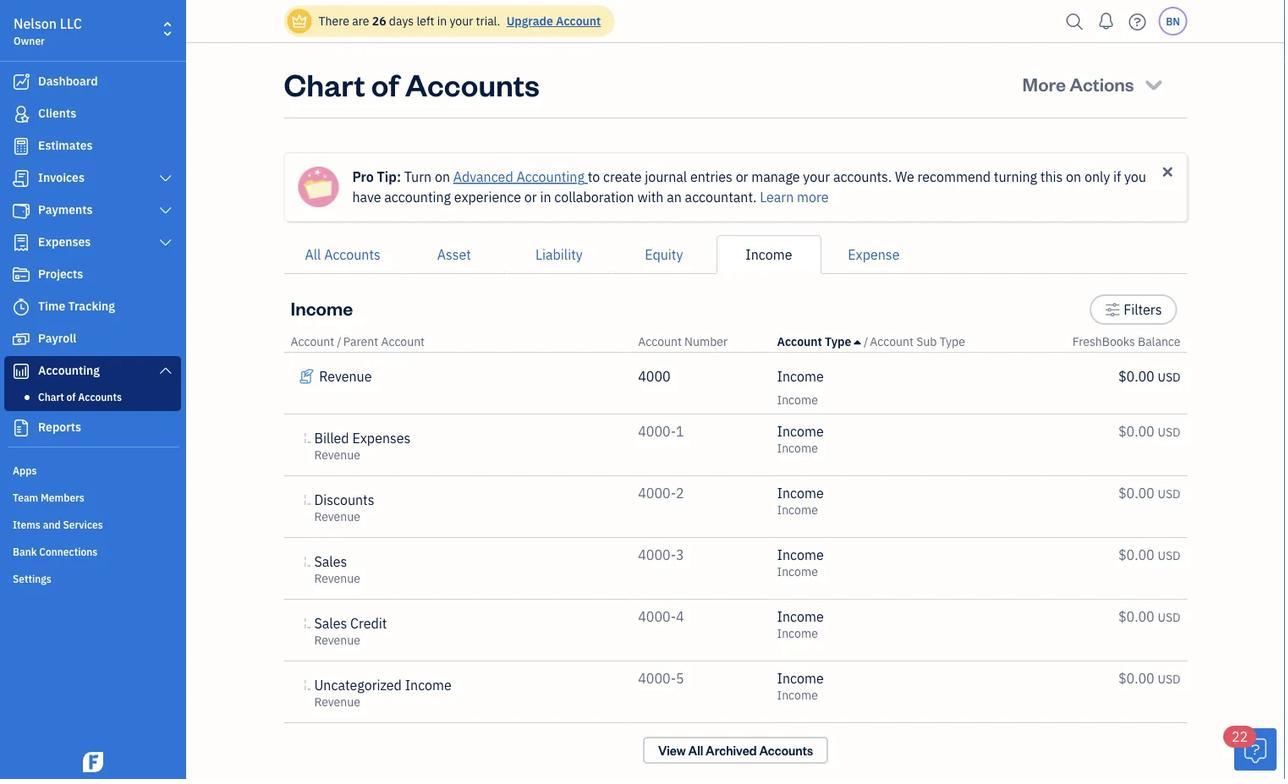 Task type: vqa. For each thing, say whether or not it's contained in the screenshot.
Currency
no



Task type: describe. For each thing, give the bounding box(es) containing it.
pro tip: turn on advanced accounting
[[352, 168, 584, 186]]

items
[[13, 518, 40, 531]]

tracking
[[68, 298, 115, 314]]

revenue inside sales credit revenue
[[314, 632, 360, 648]]

chart of accounts inside "main" element
[[38, 390, 122, 404]]

all inside button
[[305, 246, 321, 264]]

account sub type
[[870, 334, 965, 349]]

all accounts
[[305, 246, 381, 264]]

your for trial.
[[450, 13, 473, 29]]

left
[[417, 13, 434, 29]]

account for account sub type
[[870, 334, 913, 349]]

income income for 4
[[777, 608, 824, 641]]

services
[[63, 518, 103, 531]]

clients link
[[4, 99, 181, 129]]

actions
[[1069, 71, 1134, 96]]

1 horizontal spatial all
[[688, 742, 703, 758]]

number
[[684, 334, 728, 349]]

credit
[[350, 615, 387, 632]]

1 $0.00 from the top
[[1118, 368, 1154, 385]]

sales revenue
[[314, 553, 360, 586]]

manage
[[751, 168, 800, 186]]

advanced accounting link
[[453, 168, 588, 186]]

create
[[603, 168, 642, 186]]

entries
[[690, 168, 732, 186]]

dashboard
[[38, 73, 98, 89]]

chart inside "main" element
[[38, 390, 64, 404]]

this
[[1040, 168, 1063, 186]]

payments link
[[4, 195, 181, 226]]

1 income income from the top
[[777, 368, 824, 408]]

4000
[[638, 368, 671, 385]]

account for account / parent account
[[291, 334, 334, 349]]

3
[[676, 546, 684, 564]]

4000-4
[[638, 608, 684, 626]]

1 usd from the top
[[1158, 369, 1181, 385]]

to create journal entries or manage your accounts. we recommend turning this on only if  you have accounting experience or in collaboration with an accountant.
[[352, 168, 1146, 206]]

4000-2
[[638, 484, 684, 502]]

expenses inside billed expenses revenue
[[352, 429, 411, 447]]

expense
[[848, 246, 900, 264]]

an
[[667, 188, 682, 206]]

settings
[[13, 572, 51, 585]]

on inside to create journal entries or manage your accounts. we recommend turning this on only if  you have accounting experience or in collaboration with an accountant.
[[1066, 168, 1081, 186]]

usd for 1
[[1158, 424, 1181, 440]]

more
[[1022, 71, 1066, 96]]

4000- for 4
[[638, 608, 676, 626]]

all accounts button
[[284, 235, 402, 274]]

uncategorized
[[314, 676, 402, 694]]

billed
[[314, 429, 349, 447]]

sub
[[916, 334, 937, 349]]

upgrade
[[506, 13, 553, 29]]

1 / from the left
[[337, 334, 342, 349]]

0 vertical spatial in
[[437, 13, 447, 29]]

estimates
[[38, 137, 93, 153]]

turn
[[404, 168, 432, 186]]

revenue inside billed expenses revenue
[[314, 447, 360, 463]]

notifications image
[[1093, 4, 1120, 38]]

projects
[[38, 266, 83, 282]]

income income for 3
[[777, 546, 824, 579]]

account / parent account
[[291, 334, 425, 349]]

expense image
[[11, 234, 31, 251]]

freshbooks image
[[80, 752, 107, 772]]

chevron large down image for accounting
[[158, 364, 173, 377]]

view all archived accounts
[[658, 742, 813, 758]]

$0.00 for 2
[[1118, 484, 1154, 502]]

projects link
[[4, 260, 181, 290]]

accounting link
[[4, 356, 181, 387]]

connections
[[39, 545, 98, 558]]

revenue up sales credit revenue
[[314, 571, 360, 586]]

income button
[[716, 235, 821, 274]]

you
[[1124, 168, 1146, 186]]

nelson
[[14, 15, 57, 33]]

items and services
[[13, 518, 103, 531]]

journal
[[645, 168, 687, 186]]

archived
[[706, 742, 757, 758]]

estimates link
[[4, 131, 181, 162]]

search image
[[1061, 9, 1088, 34]]

$0.00 for 3
[[1118, 546, 1154, 564]]

accounting inside "main" element
[[38, 362, 100, 378]]

equity
[[645, 246, 683, 264]]

llc
[[60, 15, 82, 33]]

equity button
[[612, 235, 716, 274]]

4000- for 5
[[638, 670, 676, 687]]

$0.00 usd for 5
[[1118, 670, 1181, 687]]

days
[[389, 13, 414, 29]]

resource center badge image
[[1234, 728, 1277, 771]]

usd for 4
[[1158, 610, 1181, 625]]

4000-5
[[638, 670, 684, 687]]

chevron large down image for invoices
[[158, 172, 173, 185]]

chevron large down image for payments
[[158, 204, 173, 217]]

team members
[[13, 491, 84, 504]]

main element
[[0, 0, 228, 779]]

accounts down there are 26 days left in your trial. upgrade account at top left
[[405, 63, 540, 104]]

members
[[41, 491, 84, 504]]

$0.00 usd for 2
[[1118, 484, 1181, 502]]

0 vertical spatial of
[[371, 63, 399, 104]]

accounts right the archived at the right bottom
[[759, 742, 813, 758]]

2 / from the left
[[864, 334, 868, 349]]

4000- for 3
[[638, 546, 676, 564]]

account for account number
[[638, 334, 682, 349]]

$0.00 usd for 4
[[1118, 608, 1181, 626]]

2 type from the left
[[940, 334, 965, 349]]

clients
[[38, 105, 76, 121]]

account right parent
[[381, 334, 425, 349]]

team members link
[[4, 484, 181, 509]]

$0.00 for 4
[[1118, 608, 1154, 626]]

account type button
[[777, 334, 861, 349]]

reports link
[[4, 413, 181, 443]]

if
[[1113, 168, 1121, 186]]

more actions button
[[1007, 63, 1181, 104]]

close image
[[1160, 164, 1175, 180]]

$0.00 usd for 3
[[1118, 546, 1181, 564]]

revenue inside discounts revenue
[[314, 509, 360, 524]]

trial.
[[476, 13, 500, 29]]

settings image
[[1105, 299, 1120, 320]]

1 horizontal spatial accounting
[[516, 168, 584, 186]]

asset
[[437, 246, 471, 264]]

filters button
[[1090, 294, 1177, 325]]

with
[[637, 188, 664, 206]]



Task type: locate. For each thing, give the bounding box(es) containing it.
4000- down 4000-4
[[638, 670, 676, 687]]

revenue up uncategorized
[[314, 632, 360, 648]]

usd for 3
[[1158, 548, 1181, 563]]

5 $0.00 from the top
[[1118, 608, 1154, 626]]

1 horizontal spatial type
[[940, 334, 965, 349]]

0 horizontal spatial of
[[66, 390, 76, 404]]

in down advanced accounting link
[[540, 188, 551, 206]]

4000- down "4000"
[[638, 423, 676, 440]]

estimate image
[[11, 138, 31, 155]]

in right left
[[437, 13, 447, 29]]

liability
[[535, 246, 583, 264]]

2 chevron large down image from the top
[[158, 364, 173, 377]]

1 horizontal spatial chart
[[284, 63, 365, 104]]

income income for 1
[[777, 423, 824, 456]]

or down advanced accounting link
[[524, 188, 537, 206]]

1
[[676, 423, 684, 440]]

5 usd from the top
[[1158, 610, 1181, 625]]

type left caretup icon
[[825, 334, 851, 349]]

6 $0.00 usd from the top
[[1118, 670, 1181, 687]]

1 horizontal spatial expenses
[[352, 429, 411, 447]]

tip:
[[377, 168, 401, 186]]

chart of accounts down days
[[284, 63, 540, 104]]

0 vertical spatial sales
[[314, 553, 347, 571]]

discounts revenue
[[314, 491, 374, 524]]

0 horizontal spatial accounting
[[38, 362, 100, 378]]

4000-3
[[638, 546, 684, 564]]

recommend
[[917, 168, 991, 186]]

billed expenses revenue
[[314, 429, 411, 463]]

expense button
[[821, 235, 926, 274]]

0 vertical spatial or
[[736, 168, 748, 186]]

4000- up 4000-3
[[638, 484, 676, 502]]

uncategorized income revenue
[[314, 676, 452, 710]]

sales down discounts revenue
[[314, 553, 347, 571]]

1 horizontal spatial /
[[864, 334, 868, 349]]

2 on from the left
[[1066, 168, 1081, 186]]

accounts down accounting link
[[78, 390, 122, 404]]

1 vertical spatial accounting
[[38, 362, 100, 378]]

0 vertical spatial chart
[[284, 63, 365, 104]]

1 on from the left
[[435, 168, 450, 186]]

chevron large down image for expenses
[[158, 236, 173, 250]]

bank connections link
[[4, 538, 181, 563]]

5 4000- from the top
[[638, 670, 676, 687]]

2 sales from the top
[[314, 615, 347, 632]]

0 vertical spatial accounting
[[516, 168, 584, 186]]

owner
[[14, 34, 45, 47]]

usd for 5
[[1158, 671, 1181, 687]]

expenses right billed
[[352, 429, 411, 447]]

accounting
[[516, 168, 584, 186], [38, 362, 100, 378]]

to
[[588, 168, 600, 186]]

freshbooks
[[1072, 334, 1135, 349]]

expenses
[[38, 234, 91, 250], [352, 429, 411, 447]]

0 vertical spatial chart of accounts
[[284, 63, 540, 104]]

advanced
[[453, 168, 513, 186]]

chevron large down image
[[158, 172, 173, 185], [158, 204, 173, 217]]

accounting down 'payroll' at the top
[[38, 362, 100, 378]]

26
[[372, 13, 386, 29]]

parent
[[343, 334, 378, 349]]

expenses inside "main" element
[[38, 234, 91, 250]]

client image
[[11, 106, 31, 123]]

filters
[[1124, 301, 1162, 319]]

of inside "main" element
[[66, 390, 76, 404]]

2 $0.00 from the top
[[1118, 423, 1154, 440]]

accounting left the to
[[516, 168, 584, 186]]

more
[[797, 188, 829, 206]]

6 usd from the top
[[1158, 671, 1181, 687]]

chart image
[[11, 363, 31, 380]]

reports
[[38, 419, 81, 435]]

type right sub
[[940, 334, 965, 349]]

revenue up discounts
[[314, 447, 360, 463]]

5 income income from the top
[[777, 608, 824, 641]]

settings link
[[4, 565, 181, 590]]

1 vertical spatial chart
[[38, 390, 64, 404]]

chevron large down image up payments link
[[158, 172, 173, 185]]

chart
[[284, 63, 365, 104], [38, 390, 64, 404]]

sales credit revenue
[[314, 615, 387, 648]]

0 vertical spatial chevron large down image
[[158, 236, 173, 250]]

account for account type
[[777, 334, 822, 349]]

1 horizontal spatial chart of accounts
[[284, 63, 540, 104]]

sales inside sales credit revenue
[[314, 615, 347, 632]]

2 4000- from the top
[[638, 484, 676, 502]]

1 vertical spatial sales
[[314, 615, 347, 632]]

go to help image
[[1124, 9, 1151, 34]]

items and services link
[[4, 511, 181, 536]]

of down 26
[[371, 63, 399, 104]]

1 vertical spatial all
[[688, 742, 703, 758]]

1 horizontal spatial your
[[803, 168, 830, 186]]

2 $0.00 usd from the top
[[1118, 423, 1181, 440]]

on right this
[[1066, 168, 1081, 186]]

1 horizontal spatial in
[[540, 188, 551, 206]]

chevron large down image inside payments link
[[158, 204, 173, 217]]

income
[[746, 246, 792, 264], [291, 296, 353, 320], [777, 368, 824, 385], [777, 392, 818, 408], [777, 423, 824, 440], [777, 440, 818, 456], [777, 484, 824, 502], [777, 502, 818, 518], [777, 546, 824, 564], [777, 564, 818, 579], [777, 608, 824, 626], [777, 626, 818, 641], [777, 670, 824, 687], [405, 676, 452, 694], [777, 687, 818, 703]]

1 vertical spatial expenses
[[352, 429, 411, 447]]

0 horizontal spatial chart of accounts
[[38, 390, 122, 404]]

0 vertical spatial your
[[450, 13, 473, 29]]

3 4000- from the top
[[638, 546, 676, 564]]

caretup image
[[854, 335, 861, 349]]

1 horizontal spatial on
[[1066, 168, 1081, 186]]

sales inside sales revenue
[[314, 553, 347, 571]]

chevron large down image inside accounting link
[[158, 364, 173, 377]]

money image
[[11, 331, 31, 348]]

4 $0.00 from the top
[[1118, 546, 1154, 564]]

revenue inside the uncategorized income revenue
[[314, 694, 360, 710]]

accounts
[[405, 63, 540, 104], [324, 246, 381, 264], [78, 390, 122, 404], [759, 742, 813, 758]]

chart of accounts
[[284, 63, 540, 104], [38, 390, 122, 404]]

type
[[825, 334, 851, 349], [940, 334, 965, 349]]

have
[[352, 188, 381, 206]]

4
[[676, 608, 684, 626]]

0 horizontal spatial or
[[524, 188, 537, 206]]

$0.00
[[1118, 368, 1154, 385], [1118, 423, 1154, 440], [1118, 484, 1154, 502], [1118, 546, 1154, 564], [1118, 608, 1154, 626], [1118, 670, 1154, 687]]

6 income income from the top
[[777, 670, 824, 703]]

revenue down sales credit revenue
[[314, 694, 360, 710]]

your
[[450, 13, 473, 29], [803, 168, 830, 186]]

$0.00 usd for 1
[[1118, 423, 1181, 440]]

more actions
[[1022, 71, 1134, 96]]

we
[[895, 168, 914, 186]]

1 type from the left
[[825, 334, 851, 349]]

22 button
[[1223, 726, 1277, 771]]

of up reports
[[66, 390, 76, 404]]

3 $0.00 usd from the top
[[1118, 484, 1181, 502]]

usd
[[1158, 369, 1181, 385], [1158, 424, 1181, 440], [1158, 486, 1181, 502], [1158, 548, 1181, 563], [1158, 610, 1181, 625], [1158, 671, 1181, 687]]

time tracking
[[38, 298, 115, 314]]

pro
[[352, 168, 374, 186]]

3 income income from the top
[[777, 484, 824, 518]]

account number
[[638, 334, 728, 349]]

4000-
[[638, 423, 676, 440], [638, 484, 676, 502], [638, 546, 676, 564], [638, 608, 676, 626], [638, 670, 676, 687]]

22
[[1232, 728, 1248, 746]]

chevrondown image
[[1142, 72, 1165, 96]]

$0.00 for 5
[[1118, 670, 1154, 687]]

chart up reports
[[38, 390, 64, 404]]

5
[[676, 670, 684, 687]]

2 usd from the top
[[1158, 424, 1181, 440]]

4000- down '4000-2'
[[638, 546, 676, 564]]

account left caretup icon
[[777, 334, 822, 349]]

1 chevron large down image from the top
[[158, 172, 173, 185]]

1 vertical spatial in
[[540, 188, 551, 206]]

0 horizontal spatial on
[[435, 168, 450, 186]]

2 chevron large down image from the top
[[158, 204, 173, 217]]

1 chevron large down image from the top
[[158, 236, 173, 250]]

1 vertical spatial your
[[803, 168, 830, 186]]

/ right caretup icon
[[864, 334, 868, 349]]

chevron large down image up projects link
[[158, 236, 173, 250]]

or up accountant.
[[736, 168, 748, 186]]

/ left parent
[[337, 334, 342, 349]]

payments
[[38, 202, 93, 217]]

1 horizontal spatial of
[[371, 63, 399, 104]]

1 vertical spatial chevron large down image
[[158, 364, 173, 377]]

income inside "button"
[[746, 246, 792, 264]]

there
[[319, 13, 349, 29]]

1 vertical spatial or
[[524, 188, 537, 206]]

expenses link
[[4, 228, 181, 258]]

accounting
[[384, 188, 451, 206]]

chart of accounts down accounting link
[[38, 390, 122, 404]]

0 vertical spatial expenses
[[38, 234, 91, 250]]

time
[[38, 298, 65, 314]]

expenses down payments
[[38, 234, 91, 250]]

1 $0.00 usd from the top
[[1118, 368, 1181, 385]]

4 income income from the top
[[777, 546, 824, 579]]

apps
[[13, 464, 37, 477]]

and
[[43, 518, 61, 531]]

4000-1
[[638, 423, 684, 440]]

bn button
[[1159, 7, 1187, 36]]

your left trial.
[[450, 13, 473, 29]]

3 $0.00 from the top
[[1118, 484, 1154, 502]]

chart down 'there'
[[284, 63, 365, 104]]

chevron large down image inside expenses link
[[158, 236, 173, 250]]

revenue down account / parent account in the left of the page
[[319, 368, 372, 385]]

4 $0.00 usd from the top
[[1118, 546, 1181, 564]]

chart of accounts link
[[8, 387, 178, 407]]

0 vertical spatial all
[[305, 246, 321, 264]]

$0.00 for 1
[[1118, 423, 1154, 440]]

on
[[435, 168, 450, 186], [1066, 168, 1081, 186]]

1 horizontal spatial or
[[736, 168, 748, 186]]

1 vertical spatial chart of accounts
[[38, 390, 122, 404]]

accounts down have
[[324, 246, 381, 264]]

2
[[676, 484, 684, 502]]

4000- for 1
[[638, 423, 676, 440]]

1 vertical spatial chevron large down image
[[158, 204, 173, 217]]

3 usd from the top
[[1158, 486, 1181, 502]]

usd for 2
[[1158, 486, 1181, 502]]

0 horizontal spatial type
[[825, 334, 851, 349]]

account left parent
[[291, 334, 334, 349]]

0 horizontal spatial all
[[305, 246, 321, 264]]

on right turn
[[435, 168, 450, 186]]

6 $0.00 from the top
[[1118, 670, 1154, 687]]

account type
[[777, 334, 851, 349]]

experience
[[454, 188, 521, 206]]

5 $0.00 usd from the top
[[1118, 608, 1181, 626]]

bank
[[13, 545, 37, 558]]

freshbooks balance
[[1072, 334, 1181, 349]]

are
[[352, 13, 369, 29]]

2 income income from the top
[[777, 423, 824, 456]]

crown image
[[291, 12, 308, 30]]

income income for 5
[[777, 670, 824, 703]]

0 horizontal spatial in
[[437, 13, 447, 29]]

0 horizontal spatial /
[[337, 334, 342, 349]]

nelson llc owner
[[14, 15, 82, 47]]

4000- up '4000-5'
[[638, 608, 676, 626]]

payroll link
[[4, 324, 181, 354]]

4 4000- from the top
[[638, 608, 676, 626]]

report image
[[11, 420, 31, 437]]

0 horizontal spatial chart
[[38, 390, 64, 404]]

payment image
[[11, 202, 31, 219]]

timer image
[[11, 299, 31, 316]]

accounts inside "main" element
[[78, 390, 122, 404]]

in inside to create journal entries or manage your accounts. we recommend turning this on only if  you have accounting experience or in collaboration with an accountant.
[[540, 188, 551, 206]]

view
[[658, 742, 686, 758]]

1 4000- from the top
[[638, 423, 676, 440]]

account right "upgrade"
[[556, 13, 601, 29]]

income inside the uncategorized income revenue
[[405, 676, 452, 694]]

your up more
[[803, 168, 830, 186]]

chevron large down image up the chart of accounts link
[[158, 364, 173, 377]]

accountant.
[[685, 188, 757, 206]]

revenue
[[319, 368, 372, 385], [314, 447, 360, 463], [314, 509, 360, 524], [314, 571, 360, 586], [314, 632, 360, 648], [314, 694, 360, 710]]

collaboration
[[554, 188, 634, 206]]

your inside to create journal entries or manage your accounts. we recommend turning this on only if  you have accounting experience or in collaboration with an accountant.
[[803, 168, 830, 186]]

of
[[371, 63, 399, 104], [66, 390, 76, 404]]

4000- for 2
[[638, 484, 676, 502]]

sales left 'credit'
[[314, 615, 347, 632]]

0 horizontal spatial expenses
[[38, 234, 91, 250]]

1 vertical spatial of
[[66, 390, 76, 404]]

sales for sales credit
[[314, 615, 347, 632]]

accounts.
[[833, 168, 892, 186]]

learn
[[760, 188, 794, 206]]

only
[[1084, 168, 1110, 186]]

balance
[[1138, 334, 1181, 349]]

0 horizontal spatial your
[[450, 13, 473, 29]]

1 sales from the top
[[314, 553, 347, 571]]

apps link
[[4, 457, 181, 482]]

0 vertical spatial chevron large down image
[[158, 172, 173, 185]]

4 usd from the top
[[1158, 548, 1181, 563]]

chevron large down image
[[158, 236, 173, 250], [158, 364, 173, 377]]

account right caretup icon
[[870, 334, 913, 349]]

chevron large down image up expenses link
[[158, 204, 173, 217]]

learn more link
[[760, 188, 829, 206]]

income income for 2
[[777, 484, 824, 518]]

accounts inside button
[[324, 246, 381, 264]]

revenue up sales revenue
[[314, 509, 360, 524]]

account up "4000"
[[638, 334, 682, 349]]

project image
[[11, 266, 31, 283]]

your for accounts.
[[803, 168, 830, 186]]

invoice image
[[11, 170, 31, 187]]

bank connections
[[13, 545, 98, 558]]

invoices link
[[4, 163, 181, 194]]

sales for sales
[[314, 553, 347, 571]]

dashboard image
[[11, 74, 31, 91]]

learn more
[[760, 188, 829, 206]]



